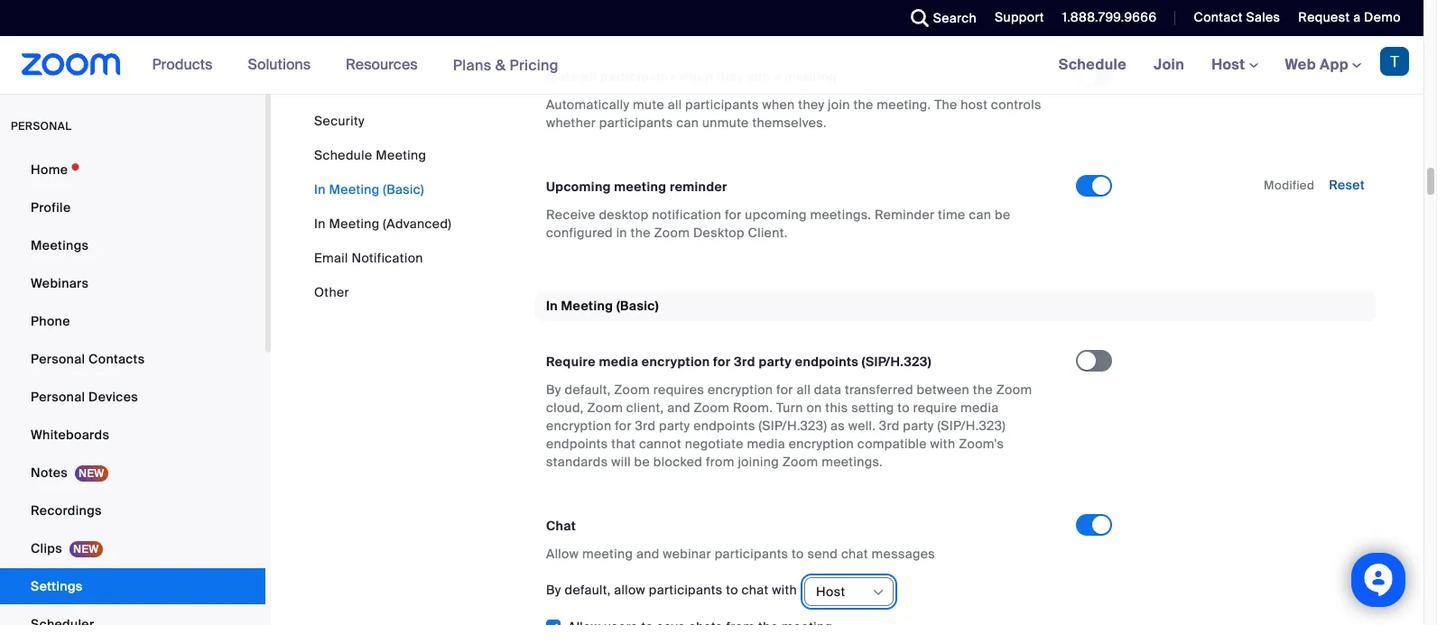 Task type: locate. For each thing, give the bounding box(es) containing it.
(sip/h.323) down turn
[[759, 418, 827, 434]]

chat down allow meeting and webinar participants to send chat messages at the bottom of page
[[742, 583, 769, 599]]

personal down 'phone'
[[31, 351, 85, 367]]

chat
[[841, 546, 868, 562], [742, 583, 769, 599]]

set opacity level text field
[[853, 0, 909, 15]]

0 vertical spatial in meeting (basic)
[[314, 181, 424, 198]]

a
[[1353, 9, 1361, 25], [774, 69, 781, 85]]

1 horizontal spatial host
[[1212, 55, 1249, 74]]

time
[[938, 207, 965, 223]]

all up on
[[797, 382, 811, 398]]

plans & pricing
[[453, 56, 559, 74]]

1 horizontal spatial they
[[798, 97, 824, 113]]

schedule inside menu bar
[[314, 147, 372, 163]]

in up email
[[314, 216, 326, 232]]

(basic) down "in"
[[616, 298, 659, 314]]

participants up unmute
[[685, 97, 759, 113]]

this
[[825, 400, 848, 416]]

to down allow meeting and webinar participants to send chat messages at the bottom of page
[[726, 583, 738, 599]]

0 vertical spatial host
[[1212, 55, 1249, 74]]

schedule down security link
[[314, 147, 372, 163]]

to
[[898, 400, 910, 416], [792, 546, 804, 562], [726, 583, 738, 599]]

personal contacts
[[31, 351, 145, 367]]

personal for personal contacts
[[31, 351, 85, 367]]

party up turn
[[759, 354, 792, 370]]

media
[[599, 354, 638, 370], [960, 400, 999, 416], [747, 436, 785, 452]]

show options image
[[871, 586, 886, 600]]

1 vertical spatial meetings.
[[822, 454, 883, 470]]

and inside by default, zoom requires encryption for all data transferred between the zoom cloud, zoom client, and zoom room. turn on this setting to require media encryption for 3rd party endpoints (sip/h.323) as well.  3rd party (sip/h.323) endpoints that cannot negotiate media encryption compatible with zoom's standards will be blocked from joining zoom meetings.
[[667, 400, 690, 416]]

in meeting (basic) up require
[[546, 298, 659, 314]]

a up automatically mute all participants when they join the meeting. the host controls whether participants can unmute themselves.
[[774, 69, 781, 85]]

1 vertical spatial host
[[816, 584, 845, 600]]

2 default, from the top
[[565, 583, 611, 599]]

request
[[1298, 9, 1350, 25]]

automatically
[[546, 97, 630, 113]]

webinars link
[[0, 265, 265, 302]]

meeting
[[376, 147, 426, 163], [329, 181, 380, 198], [329, 216, 380, 232], [561, 298, 613, 314]]

0 vertical spatial can
[[676, 115, 699, 131]]

well.
[[848, 418, 876, 434]]

0 horizontal spatial (sip/h.323)
[[759, 418, 827, 434]]

participants
[[600, 69, 677, 85], [685, 97, 759, 113], [599, 115, 673, 131], [715, 546, 788, 562], [649, 583, 723, 599]]

0 vertical spatial when
[[680, 69, 713, 85]]

personal up 'whiteboards'
[[31, 389, 85, 405]]

meetings. left "reminder"
[[810, 207, 871, 223]]

meeting up allow
[[582, 546, 633, 562]]

negotiate
[[685, 436, 744, 452]]

they
[[716, 69, 744, 85], [798, 97, 824, 113]]

1 horizontal spatial (basic)
[[616, 298, 659, 314]]

app
[[1320, 55, 1349, 74]]

1 horizontal spatial with
[[930, 436, 955, 452]]

1 vertical spatial default,
[[565, 583, 611, 599]]

by inside by default, zoom requires encryption for all data transferred between the zoom cloud, zoom client, and zoom room. turn on this setting to require media encryption for 3rd party endpoints (sip/h.323) as well.  3rd party (sip/h.323) endpoints that cannot negotiate media encryption compatible with zoom's standards will be blocked from joining zoom meetings.
[[546, 382, 561, 398]]

1 horizontal spatial and
[[667, 400, 690, 416]]

meeting up automatically mute all participants when they join the meeting. the host controls whether participants can unmute themselves.
[[785, 69, 837, 85]]

when up unmute
[[680, 69, 713, 85]]

schedule link
[[1045, 36, 1140, 94]]

0 horizontal spatial endpoints
[[546, 436, 608, 452]]

all right mute
[[668, 97, 682, 113]]

in
[[314, 181, 326, 198], [314, 216, 326, 232], [546, 298, 558, 314]]

1 horizontal spatial in meeting (basic)
[[546, 298, 659, 314]]

2 vertical spatial endpoints
[[546, 436, 608, 452]]

schedule inside meetings navigation
[[1059, 55, 1127, 74]]

1 vertical spatial they
[[798, 97, 824, 113]]

the right "in"
[[631, 225, 651, 241]]

meetings.
[[810, 207, 871, 223], [822, 454, 883, 470]]

1 vertical spatial the
[[631, 225, 651, 241]]

1 horizontal spatial can
[[969, 207, 991, 223]]

they up themselves.
[[798, 97, 824, 113]]

in meeting (basic) inside menu bar
[[314, 181, 424, 198]]

endpoints up negotiate
[[693, 418, 755, 434]]

0 horizontal spatial (basic)
[[383, 181, 424, 198]]

1 horizontal spatial join
[[828, 97, 850, 113]]

web app
[[1285, 55, 1349, 74]]

default, for allow
[[565, 583, 611, 599]]

&
[[495, 56, 506, 74]]

1 vertical spatial be
[[634, 454, 650, 470]]

party
[[759, 354, 792, 370], [659, 418, 690, 434], [903, 418, 934, 434]]

zoom up zoom's
[[996, 382, 1032, 398]]

1 vertical spatial when
[[762, 97, 795, 113]]

notes
[[31, 465, 68, 481]]

0 vertical spatial be
[[995, 207, 1011, 223]]

0 horizontal spatial to
[[726, 583, 738, 599]]

mute
[[546, 69, 578, 85]]

2 vertical spatial meeting
[[582, 546, 633, 562]]

data
[[814, 382, 842, 398]]

personal menu menu
[[0, 152, 265, 626]]

meeting up email notification link
[[329, 216, 380, 232]]

2 by from the top
[[546, 583, 561, 599]]

request a demo
[[1298, 9, 1401, 25]]

1 vertical spatial all
[[668, 97, 682, 113]]

zoom inside receive desktop notification for upcoming meetings. reminder time can be configured in the zoom desktop client.
[[654, 225, 690, 241]]

schedule meeting link
[[314, 147, 426, 163]]

join up automatically mute all participants when they join the meeting. the host controls whether participants can unmute themselves.
[[747, 69, 770, 85]]

in down "schedule meeting"
[[314, 181, 326, 198]]

email notification
[[314, 250, 423, 266]]

1 personal from the top
[[31, 351, 85, 367]]

endpoints up data
[[795, 354, 859, 370]]

1 horizontal spatial schedule
[[1059, 55, 1127, 74]]

host down the 'send'
[[816, 584, 845, 600]]

meeting.
[[877, 97, 931, 113]]

email notification link
[[314, 250, 423, 266]]

0 horizontal spatial chat
[[742, 583, 769, 599]]

zoom logo image
[[22, 53, 121, 76]]

media up zoom's
[[960, 400, 999, 416]]

they inside automatically mute all participants when they join the meeting. the host controls whether participants can unmute themselves.
[[798, 97, 824, 113]]

1.888.799.9666 button up schedule link on the top of the page
[[1062, 9, 1157, 25]]

phone link
[[0, 303, 265, 339]]

chat right the 'send'
[[841, 546, 868, 562]]

default, left allow
[[565, 583, 611, 599]]

standards
[[546, 454, 608, 470]]

0 vertical spatial schedule
[[1059, 55, 1127, 74]]

schedule for schedule meeting
[[314, 147, 372, 163]]

0 vertical spatial and
[[667, 400, 690, 416]]

mute all participants when they join a meeting
[[546, 69, 837, 85]]

host inside meetings navigation
[[1212, 55, 1249, 74]]

to inside by default, zoom requires encryption for all data transferred between the zoom cloud, zoom client, and zoom room. turn on this setting to require media encryption for 3rd party endpoints (sip/h.323) as well.  3rd party (sip/h.323) endpoints that cannot negotiate media encryption compatible with zoom's standards will be blocked from joining zoom meetings.
[[898, 400, 910, 416]]

host
[[1212, 55, 1249, 74], [816, 584, 845, 600]]

the left meeting.
[[853, 97, 873, 113]]

be right will
[[634, 454, 650, 470]]

(sip/h.323) up zoom's
[[937, 418, 1006, 434]]

media right require
[[599, 354, 638, 370]]

client,
[[626, 400, 664, 416]]

transferred
[[845, 382, 913, 398]]

0 vertical spatial they
[[716, 69, 744, 85]]

default, inside by default, zoom requires encryption for all data transferred between the zoom cloud, zoom client, and zoom room. turn on this setting to require media encryption for 3rd party endpoints (sip/h.323) as well.  3rd party (sip/h.323) endpoints that cannot negotiate media encryption compatible with zoom's standards will be blocked from joining zoom meetings.
[[565, 382, 611, 398]]

be inside receive desktop notification for upcoming meetings. reminder time can be configured in the zoom desktop client.
[[995, 207, 1011, 223]]

1 vertical spatial by
[[546, 583, 561, 599]]

2 horizontal spatial the
[[973, 382, 993, 398]]

participants down mute
[[599, 115, 673, 131]]

2 personal from the top
[[31, 389, 85, 405]]

0 horizontal spatial all
[[582, 69, 597, 85]]

0 vertical spatial with
[[930, 436, 955, 452]]

be inside by default, zoom requires encryption for all data transferred between the zoom cloud, zoom client, and zoom room. turn on this setting to require media encryption for 3rd party endpoints (sip/h.323) as well.  3rd party (sip/h.323) endpoints that cannot negotiate media encryption compatible with zoom's standards will be blocked from joining zoom meetings.
[[634, 454, 650, 470]]

menu bar
[[314, 112, 451, 302]]

for
[[725, 207, 742, 223], [713, 354, 731, 370], [776, 382, 793, 398], [615, 418, 632, 434]]

they up unmute
[[716, 69, 744, 85]]

1 vertical spatial join
[[828, 97, 850, 113]]

meetings. down well.
[[822, 454, 883, 470]]

join
[[747, 69, 770, 85], [828, 97, 850, 113]]

0 vertical spatial join
[[747, 69, 770, 85]]

notes link
[[0, 455, 265, 491]]

1 horizontal spatial chat
[[841, 546, 868, 562]]

party up cannot
[[659, 418, 690, 434]]

1 vertical spatial meeting
[[614, 179, 666, 195]]

0 horizontal spatial in meeting (basic)
[[314, 181, 424, 198]]

1 vertical spatial to
[[792, 546, 804, 562]]

0 horizontal spatial when
[[680, 69, 713, 85]]

join left meeting.
[[828, 97, 850, 113]]

1 vertical spatial in
[[314, 216, 326, 232]]

the
[[853, 97, 873, 113], [631, 225, 651, 241], [973, 382, 993, 398]]

zoom down notification
[[654, 225, 690, 241]]

1 vertical spatial and
[[636, 546, 660, 562]]

product information navigation
[[139, 36, 572, 95]]

0 vertical spatial endpoints
[[795, 354, 859, 370]]

1 horizontal spatial all
[[668, 97, 682, 113]]

0 vertical spatial default,
[[565, 382, 611, 398]]

and left webinar
[[636, 546, 660, 562]]

for up the desktop
[[725, 207, 742, 223]]

0 horizontal spatial schedule
[[314, 147, 372, 163]]

0 vertical spatial by
[[546, 382, 561, 398]]

when up themselves.
[[762, 97, 795, 113]]

encryption up the requires
[[642, 354, 710, 370]]

meetings
[[31, 237, 89, 254]]

3rd down client,
[[635, 418, 656, 434]]

when inside automatically mute all participants when they join the meeting. the host controls whether participants can unmute themselves.
[[762, 97, 795, 113]]

1 vertical spatial endpoints
[[693, 418, 755, 434]]

the inside receive desktop notification for upcoming meetings. reminder time can be configured in the zoom desktop client.
[[631, 225, 651, 241]]

by down allow
[[546, 583, 561, 599]]

2 horizontal spatial to
[[898, 400, 910, 416]]

0 horizontal spatial be
[[634, 454, 650, 470]]

0 horizontal spatial host
[[816, 584, 845, 600]]

a left demo
[[1353, 9, 1361, 25]]

in meeting (basic)
[[314, 181, 424, 198], [546, 298, 659, 314]]

1 horizontal spatial be
[[995, 207, 1011, 223]]

host down contact sales at the top right of page
[[1212, 55, 1249, 74]]

0 vertical spatial chat
[[841, 546, 868, 562]]

meeting up desktop
[[614, 179, 666, 195]]

allow
[[546, 546, 579, 562]]

0 vertical spatial in
[[314, 181, 326, 198]]

0 horizontal spatial 3rd
[[635, 418, 656, 434]]

by
[[546, 382, 561, 398], [546, 583, 561, 599]]

meeting down "schedule meeting"
[[329, 181, 380, 198]]

1 by from the top
[[546, 382, 561, 398]]

(basic) up (advanced)
[[383, 181, 424, 198]]

to left the 'send'
[[792, 546, 804, 562]]

by up cloud,
[[546, 382, 561, 398]]

with down require
[[930, 436, 955, 452]]

2 vertical spatial all
[[797, 382, 811, 398]]

sales
[[1246, 9, 1280, 25]]

0 horizontal spatial a
[[774, 69, 781, 85]]

the right between
[[973, 382, 993, 398]]

all right mute at the top
[[582, 69, 597, 85]]

default, up cloud,
[[565, 382, 611, 398]]

whether
[[546, 115, 596, 131]]

1 horizontal spatial to
[[792, 546, 804, 562]]

0 horizontal spatial the
[[631, 225, 651, 241]]

(basic)
[[383, 181, 424, 198], [616, 298, 659, 314]]

automatically mute all participants when they join the meeting. the host controls whether participants can unmute themselves.
[[546, 97, 1041, 131]]

personal contacts link
[[0, 341, 265, 377]]

be right the "time"
[[995, 207, 1011, 223]]

profile
[[31, 199, 71, 216]]

to down transferred
[[898, 400, 910, 416]]

controls
[[991, 97, 1041, 113]]

endpoints
[[795, 354, 859, 370], [693, 418, 755, 434], [546, 436, 608, 452]]

endpoints up standards
[[546, 436, 608, 452]]

setting
[[851, 400, 894, 416]]

personal devices
[[31, 389, 138, 405]]

join inside automatically mute all participants when they join the meeting. the host controls whether participants can unmute themselves.
[[828, 97, 850, 113]]

2 vertical spatial media
[[747, 436, 785, 452]]

schedule down 1.888.799.9666
[[1059, 55, 1127, 74]]

in
[[616, 225, 627, 241]]

reset
[[1329, 177, 1365, 193]]

1.888.799.9666 button up join
[[1049, 0, 1161, 36]]

0 vertical spatial all
[[582, 69, 597, 85]]

3rd up room.
[[734, 354, 755, 370]]

(sip/h.323) up transferred
[[862, 354, 932, 370]]

media up joining on the bottom of the page
[[747, 436, 785, 452]]

meeting for schedule meeting link
[[376, 147, 426, 163]]

host for host popup button
[[816, 584, 845, 600]]

when
[[680, 69, 713, 85], [762, 97, 795, 113]]

between
[[917, 382, 970, 398]]

2 vertical spatial the
[[973, 382, 993, 398]]

menu bar containing security
[[314, 112, 451, 302]]

meetings link
[[0, 227, 265, 264]]

phone
[[31, 313, 70, 329]]

can inside automatically mute all participants when they join the meeting. the host controls whether participants can unmute themselves.
[[676, 115, 699, 131]]

compatible
[[857, 436, 927, 452]]

messages
[[872, 546, 935, 562]]

can right the "time"
[[969, 207, 991, 223]]

web app button
[[1285, 55, 1361, 74]]

host
[[961, 97, 988, 113]]

plans
[[453, 56, 492, 74]]

default, for zoom
[[565, 382, 611, 398]]

2 horizontal spatial (sip/h.323)
[[937, 418, 1006, 434]]

banner
[[0, 36, 1424, 95]]

in up require
[[546, 298, 558, 314]]

3rd up compatible
[[879, 418, 900, 434]]

0 horizontal spatial join
[[747, 69, 770, 85]]

requires
[[653, 382, 704, 398]]

1 horizontal spatial the
[[853, 97, 873, 113]]

0 horizontal spatial they
[[716, 69, 744, 85]]

0 vertical spatial a
[[1353, 9, 1361, 25]]

and down the requires
[[667, 400, 690, 416]]

0 horizontal spatial can
[[676, 115, 699, 131]]

0 vertical spatial meetings.
[[810, 207, 871, 223]]

1 vertical spatial can
[[969, 207, 991, 223]]

mute
[[633, 97, 664, 113]]

all inside by default, zoom requires encryption for all data transferred between the zoom cloud, zoom client, and zoom room. turn on this setting to require media encryption for 3rd party endpoints (sip/h.323) as well.  3rd party (sip/h.323) endpoints that cannot negotiate media encryption compatible with zoom's standards will be blocked from joining zoom meetings.
[[797, 382, 811, 398]]

settings
[[31, 579, 83, 595]]

default,
[[565, 382, 611, 398], [565, 583, 611, 599]]

devices
[[88, 389, 138, 405]]

party down require
[[903, 418, 934, 434]]

1 vertical spatial schedule
[[314, 147, 372, 163]]

notification
[[352, 250, 423, 266]]

1 vertical spatial personal
[[31, 389, 85, 405]]

in meeting (basic) down "schedule meeting"
[[314, 181, 424, 198]]

meeting up in meeting (basic) link
[[376, 147, 426, 163]]

with down allow meeting and webinar participants to send chat messages at the bottom of page
[[772, 583, 797, 599]]

1 default, from the top
[[565, 382, 611, 398]]

0 vertical spatial to
[[898, 400, 910, 416]]

1 horizontal spatial when
[[762, 97, 795, 113]]

in meeting (basic) element
[[535, 293, 1376, 626]]

0 horizontal spatial with
[[772, 583, 797, 599]]

plans & pricing link
[[453, 56, 559, 74], [453, 56, 559, 74]]

0 vertical spatial personal
[[31, 351, 85, 367]]

themselves.
[[752, 115, 827, 131]]

2 horizontal spatial all
[[797, 382, 811, 398]]

host button
[[816, 578, 870, 605]]

0 vertical spatial media
[[599, 354, 638, 370]]

0 horizontal spatial and
[[636, 546, 660, 562]]

can left unmute
[[676, 115, 699, 131]]

host inside popup button
[[816, 584, 845, 600]]

contact sales link
[[1180, 0, 1285, 36], [1194, 9, 1280, 25]]

can
[[676, 115, 699, 131], [969, 207, 991, 223]]



Task type: vqa. For each thing, say whether or not it's contained in the screenshot.
User photo
no



Task type: describe. For each thing, give the bounding box(es) containing it.
1 horizontal spatial media
[[747, 436, 785, 452]]

with inside by default, zoom requires encryption for all data transferred between the zoom cloud, zoom client, and zoom room. turn on this setting to require media encryption for 3rd party endpoints (sip/h.323) as well.  3rd party (sip/h.323) endpoints that cannot negotiate media encryption compatible with zoom's standards will be blocked from joining zoom meetings.
[[930, 436, 955, 452]]

can inside receive desktop notification for upcoming meetings. reminder time can be configured in the zoom desktop client.
[[969, 207, 991, 223]]

recordings link
[[0, 493, 265, 529]]

in for 'in meeting (advanced)' link
[[314, 216, 326, 232]]

by default, zoom requires encryption for all data transferred between the zoom cloud, zoom client, and zoom room. turn on this setting to require media encryption for 3rd party endpoints (sip/h.323) as well.  3rd party (sip/h.323) endpoints that cannot negotiate media encryption compatible with zoom's standards will be blocked from joining zoom meetings.
[[546, 382, 1032, 470]]

0 horizontal spatial media
[[599, 354, 638, 370]]

2 horizontal spatial endpoints
[[795, 354, 859, 370]]

cloud,
[[546, 400, 584, 416]]

1 vertical spatial a
[[774, 69, 781, 85]]

zoom up client,
[[614, 382, 650, 398]]

contact sales
[[1194, 9, 1280, 25]]

notification
[[652, 207, 722, 223]]

support
[[995, 9, 1044, 25]]

desktop
[[599, 207, 649, 223]]

products button
[[152, 36, 221, 94]]

profile link
[[0, 190, 265, 226]]

contacts
[[88, 351, 145, 367]]

zoom up negotiate
[[694, 400, 730, 416]]

2 vertical spatial in
[[546, 298, 558, 314]]

join link
[[1140, 36, 1198, 94]]

desktop
[[693, 225, 745, 241]]

1 vertical spatial (basic)
[[616, 298, 659, 314]]

resources button
[[346, 36, 426, 94]]

search button
[[897, 0, 981, 36]]

contact
[[1194, 9, 1243, 25]]

personal
[[11, 119, 72, 134]]

require
[[913, 400, 957, 416]]

in meeting (basic) inside the in meeting (basic) element
[[546, 298, 659, 314]]

in for in meeting (basic) link
[[314, 181, 326, 198]]

meeting for reminder
[[614, 179, 666, 195]]

zoom's
[[959, 436, 1004, 452]]

chat
[[546, 518, 576, 534]]

host for host dropdown button
[[1212, 55, 1249, 74]]

1.888.799.9666
[[1062, 9, 1157, 25]]

home
[[31, 162, 68, 178]]

reminder
[[875, 207, 935, 223]]

cannot
[[639, 436, 682, 452]]

other link
[[314, 284, 349, 301]]

host button
[[1212, 55, 1258, 74]]

1 horizontal spatial endpoints
[[693, 418, 755, 434]]

all inside automatically mute all participants when they join the meeting. the host controls whether participants can unmute themselves.
[[668, 97, 682, 113]]

security
[[314, 113, 365, 129]]

the inside automatically mute all participants when they join the meeting. the host controls whether participants can unmute themselves.
[[853, 97, 873, 113]]

whiteboards link
[[0, 417, 265, 453]]

will
[[611, 454, 631, 470]]

on
[[806, 400, 822, 416]]

encryption down cloud,
[[546, 418, 612, 434]]

search
[[933, 10, 977, 26]]

in meeting (advanced) link
[[314, 216, 451, 232]]

allow meeting and webinar participants to send chat messages
[[546, 546, 935, 562]]

resources
[[346, 55, 418, 74]]

solutions button
[[248, 36, 319, 94]]

encryption down as
[[789, 436, 854, 452]]

send
[[807, 546, 838, 562]]

require media encryption for 3rd party endpoints (sip/h.323)
[[546, 354, 932, 370]]

room.
[[733, 400, 773, 416]]

products
[[152, 55, 213, 74]]

modified
[[1264, 178, 1315, 193]]

for up turn
[[776, 382, 793, 398]]

zoom right joining on the bottom of the page
[[782, 454, 818, 470]]

demo
[[1364, 9, 1401, 25]]

by default, allow participants to chat with
[[546, 583, 797, 599]]

whiteboards
[[31, 427, 109, 443]]

as
[[830, 418, 845, 434]]

from
[[706, 454, 735, 470]]

pricing
[[510, 56, 559, 74]]

meeting up require
[[561, 298, 613, 314]]

schedule for schedule
[[1059, 55, 1127, 74]]

personal for personal devices
[[31, 389, 85, 405]]

participants up mute
[[600, 69, 677, 85]]

2 vertical spatial to
[[726, 583, 738, 599]]

allow
[[614, 583, 646, 599]]

meeting for in meeting (basic) link
[[329, 181, 380, 198]]

for up that
[[615, 418, 632, 434]]

email
[[314, 250, 348, 266]]

meetings. inside receive desktop notification for upcoming meetings. reminder time can be configured in the zoom desktop client.
[[810, 207, 871, 223]]

(advanced)
[[383, 216, 451, 232]]

1 horizontal spatial (sip/h.323)
[[862, 354, 932, 370]]

2 horizontal spatial party
[[903, 418, 934, 434]]

reminder
[[670, 179, 727, 195]]

by for by default, allow participants to chat with
[[546, 583, 561, 599]]

0 horizontal spatial party
[[659, 418, 690, 434]]

the inside by default, zoom requires encryption for all data transferred between the zoom cloud, zoom client, and zoom room. turn on this setting to require media encryption for 3rd party endpoints (sip/h.323) as well.  3rd party (sip/h.323) endpoints that cannot negotiate media encryption compatible with zoom's standards will be blocked from joining zoom meetings.
[[973, 382, 993, 398]]

1 vertical spatial with
[[772, 583, 797, 599]]

zoom left client,
[[587, 400, 623, 416]]

the
[[934, 97, 957, 113]]

2 horizontal spatial 3rd
[[879, 418, 900, 434]]

profile picture image
[[1380, 47, 1409, 76]]

meetings navigation
[[1045, 36, 1424, 95]]

participants right webinar
[[715, 546, 788, 562]]

home link
[[0, 152, 265, 188]]

upcoming meeting reminder
[[546, 179, 727, 195]]

join
[[1154, 55, 1184, 74]]

receive desktop notification for upcoming meetings. reminder time can be configured in the zoom desktop client.
[[546, 207, 1011, 241]]

require
[[546, 354, 596, 370]]

1 horizontal spatial party
[[759, 354, 792, 370]]

0 vertical spatial (basic)
[[383, 181, 424, 198]]

clips
[[31, 541, 62, 557]]

encryption up room.
[[708, 382, 773, 398]]

by for by default, zoom requires encryption for all data transferred between the zoom cloud, zoom client, and zoom room. turn on this setting to require media encryption for 3rd party endpoints (sip/h.323) as well.  3rd party (sip/h.323) endpoints that cannot negotiate media encryption compatible with zoom's standards will be blocked from joining zoom meetings.
[[546, 382, 561, 398]]

0 vertical spatial meeting
[[785, 69, 837, 85]]

1 horizontal spatial 3rd
[[734, 354, 755, 370]]

client.
[[748, 225, 788, 241]]

turn
[[776, 400, 803, 416]]

2 horizontal spatial media
[[960, 400, 999, 416]]

for inside receive desktop notification for upcoming meetings. reminder time can be configured in the zoom desktop client.
[[725, 207, 742, 223]]

other
[[314, 284, 349, 301]]

1 horizontal spatial a
[[1353, 9, 1361, 25]]

joining
[[738, 454, 779, 470]]

meetings. inside by default, zoom requires encryption for all data transferred between the zoom cloud, zoom client, and zoom room. turn on this setting to require media encryption for 3rd party endpoints (sip/h.323) as well.  3rd party (sip/h.323) endpoints that cannot negotiate media encryption compatible with zoom's standards will be blocked from joining zoom meetings.
[[822, 454, 883, 470]]

participants down webinar
[[649, 583, 723, 599]]

banner containing products
[[0, 36, 1424, 95]]

upcoming
[[745, 207, 807, 223]]

for up negotiate
[[713, 354, 731, 370]]

meeting for 'in meeting (advanced)' link
[[329, 216, 380, 232]]

in meeting (basic) link
[[314, 181, 424, 198]]

webinars
[[31, 275, 89, 292]]

in meeting (advanced)
[[314, 216, 451, 232]]

web
[[1285, 55, 1316, 74]]

meeting for and
[[582, 546, 633, 562]]

reset button
[[1329, 177, 1365, 193]]

blocked
[[653, 454, 702, 470]]

configured
[[546, 225, 613, 241]]



